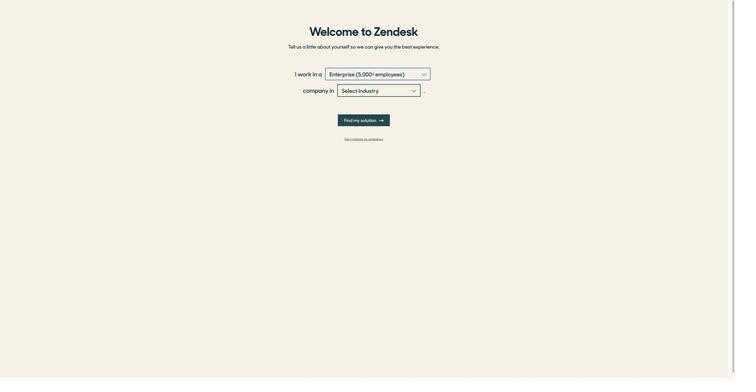 Task type: describe. For each thing, give the bounding box(es) containing it.
don't
[[345, 138, 352, 141]]

to
[[361, 22, 372, 39]]

company
[[303, 86, 329, 95]]

1 vertical spatial a
[[319, 70, 322, 78]]

experience.
[[413, 43, 440, 50]]

yourself
[[332, 43, 350, 50]]

experience
[[369, 138, 383, 141]]

.
[[424, 86, 425, 95]]

we
[[357, 43, 364, 50]]

don't optimize my experience
[[345, 138, 383, 141]]

0 vertical spatial in
[[313, 70, 317, 78]]

find
[[344, 117, 353, 123]]

find     my solution button
[[338, 114, 390, 126]]

solution
[[361, 117, 377, 123]]

little
[[307, 43, 316, 50]]

the
[[394, 43, 401, 50]]

us
[[297, 43, 302, 50]]

company in
[[303, 86, 334, 95]]

don't optimize my experience link
[[285, 138, 443, 141]]

find     my solution
[[344, 117, 377, 123]]

tell us a little about yourself so we can give you the best experience.
[[288, 43, 440, 50]]

best
[[402, 43, 412, 50]]



Task type: locate. For each thing, give the bounding box(es) containing it.
i work in a
[[295, 70, 322, 78]]

give
[[374, 43, 384, 50]]

a
[[303, 43, 306, 50], [319, 70, 322, 78]]

in right the company at the left of the page
[[330, 86, 334, 95]]

1 vertical spatial in
[[330, 86, 334, 95]]

my right optimize
[[364, 138, 368, 141]]

arrow right image
[[379, 118, 384, 123]]

welcome
[[310, 22, 359, 39]]

can
[[365, 43, 373, 50]]

1 horizontal spatial my
[[364, 138, 368, 141]]

a right work
[[319, 70, 322, 78]]

in right work
[[313, 70, 317, 78]]

i
[[295, 70, 297, 78]]

in
[[313, 70, 317, 78], [330, 86, 334, 95]]

0 vertical spatial my
[[354, 117, 360, 123]]

0 horizontal spatial a
[[303, 43, 306, 50]]

0 horizontal spatial my
[[354, 117, 360, 123]]

1 vertical spatial my
[[364, 138, 368, 141]]

work
[[298, 70, 312, 78]]

about
[[317, 43, 331, 50]]

1 horizontal spatial in
[[330, 86, 334, 95]]

welcome to zendesk
[[310, 22, 418, 39]]

0 vertical spatial a
[[303, 43, 306, 50]]

my inside button
[[354, 117, 360, 123]]

optimize
[[352, 138, 363, 141]]

zendesk
[[374, 22, 418, 39]]

my right the 'find' on the left of the page
[[354, 117, 360, 123]]

0 horizontal spatial in
[[313, 70, 317, 78]]

so
[[351, 43, 356, 50]]

1 horizontal spatial a
[[319, 70, 322, 78]]

tell
[[288, 43, 296, 50]]

my
[[354, 117, 360, 123], [364, 138, 368, 141]]

a right 'us' on the top left of page
[[303, 43, 306, 50]]

you
[[385, 43, 393, 50]]



